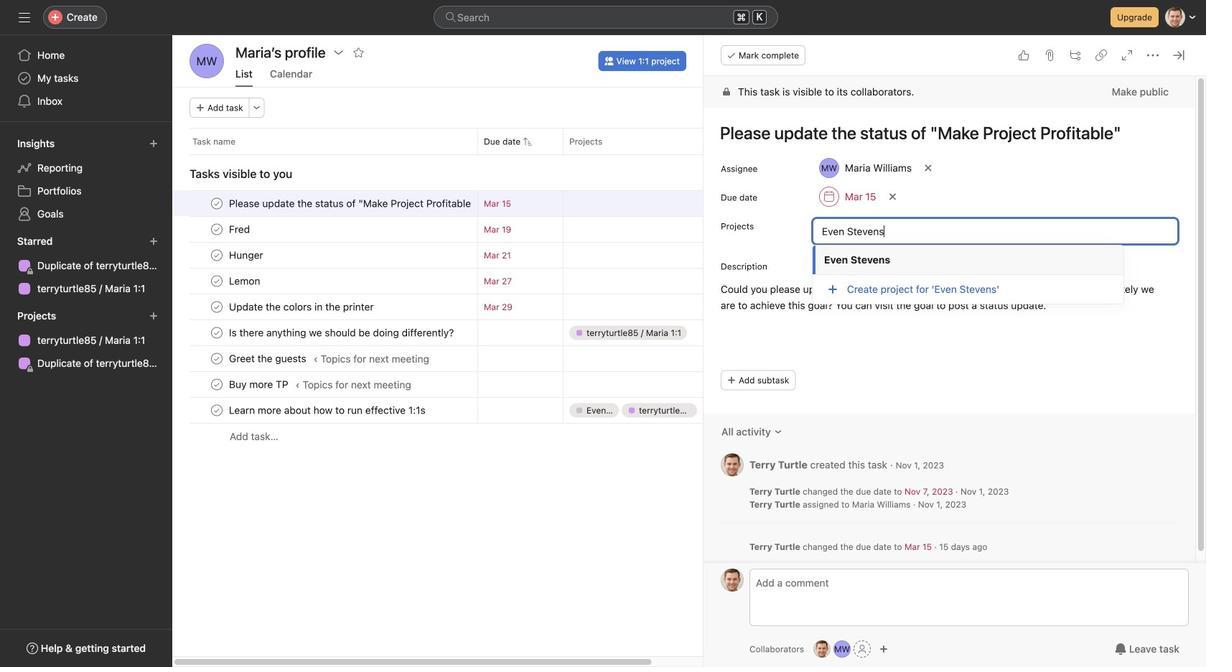 Task type: describe. For each thing, give the bounding box(es) containing it.
is there anything we should be doing differently? cell
[[172, 320, 478, 346]]

mark complete checkbox for learn more about how to run effective 1:1s cell
[[208, 402, 226, 419]]

task name text field for mark complete option inside the is there anything we should be doing differently? cell
[[226, 326, 459, 340]]

mark complete image for the hunger cell
[[208, 247, 226, 264]]

fred cell
[[172, 216, 478, 243]]

more actions for this task image
[[1148, 50, 1159, 61]]

linked projects for greet the guests cell
[[563, 346, 707, 372]]

mark complete checkbox for the fred cell
[[208, 221, 226, 238]]

close details image
[[1174, 50, 1185, 61]]

main content inside the please update the status of "make project profitable" dialog
[[704, 76, 1196, 571]]

greet the guests cell
[[172, 346, 478, 372]]

update the colors in the printer cell
[[172, 294, 478, 320]]

task name text field for mark complete option inside the fred cell
[[226, 222, 254, 237]]

0 horizontal spatial add or remove collaborators image
[[814, 641, 831, 658]]

linked projects for buy more tp cell
[[563, 371, 707, 398]]

linked projects for lemon cell
[[563, 268, 707, 295]]

starred element
[[0, 228, 172, 303]]

show options image
[[333, 47, 345, 58]]

2 horizontal spatial add or remove collaborators image
[[880, 645, 889, 654]]

mark complete checkbox for buy more tp cell
[[208, 376, 226, 393]]

buy more tp cell
[[172, 371, 478, 398]]

task name text field for mark complete option within the learn more about how to run effective 1:1s cell
[[226, 403, 430, 418]]

Mark complete checkbox
[[208, 195, 226, 212]]

hunger cell
[[172, 242, 478, 269]]

task name text field for mark complete option inside the greet the guests cell
[[226, 352, 311, 366]]

mark complete image for is there anything we should be doing differently? cell
[[208, 324, 226, 342]]

lemon cell
[[172, 268, 478, 295]]

copy task link image
[[1096, 50, 1108, 61]]

task name text field for mark complete checkbox
[[226, 196, 472, 211]]

learn more about how to run effective 1:1s cell
[[172, 397, 478, 424]]

Add task to a project... text field
[[813, 218, 1179, 244]]

linked projects for fred cell
[[563, 216, 707, 243]]

new project or portfolio image
[[149, 312, 158, 320]]

mark complete image for task name text field within lemon cell
[[208, 273, 226, 290]]

mark complete checkbox for the hunger cell
[[208, 247, 226, 264]]

mark complete checkbox for lemon cell
[[208, 273, 226, 290]]

task name text field for mark complete option within lemon cell
[[226, 274, 265, 288]]

remove assignee image
[[925, 164, 933, 172]]



Task type: vqa. For each thing, say whether or not it's contained in the screenshot.
Mark complete icon related to Task name text field in the Buy more TP cell
yes



Task type: locate. For each thing, give the bounding box(es) containing it.
mark complete image inside learn more about how to run effective 1:1s cell
[[208, 402, 226, 419]]

7 mark complete checkbox from the top
[[208, 376, 226, 393]]

task name text field inside learn more about how to run effective 1:1s cell
[[226, 403, 430, 418]]

4 mark complete checkbox from the top
[[208, 298, 226, 316]]

global element
[[0, 35, 172, 121]]

1 vertical spatial task name text field
[[226, 326, 459, 340]]

task name text field inside greet the guests cell
[[226, 352, 311, 366]]

mark complete checkbox inside learn more about how to run effective 1:1s cell
[[208, 402, 226, 419]]

main content
[[704, 76, 1196, 571]]

all activity image
[[774, 428, 783, 436]]

6 mark complete checkbox from the top
[[208, 350, 226, 367]]

mark complete image for task name text field within greet the guests cell
[[208, 350, 226, 367]]

task name text field inside is there anything we should be doing differently? cell
[[226, 326, 459, 340]]

mark complete checkbox for greet the guests cell
[[208, 350, 226, 367]]

clear due date image
[[889, 193, 898, 201]]

mark complete image for task name text field in the please update the status of "make project profitable" cell
[[208, 195, 226, 212]]

mark complete checkbox inside is there anything we should be doing differently? cell
[[208, 324, 226, 342]]

3 mark complete image from the top
[[208, 298, 226, 316]]

linked projects for update the colors in the printer cell
[[563, 294, 707, 320]]

1 horizontal spatial add or remove collaborators image
[[834, 641, 851, 658]]

linked projects for hunger cell
[[563, 242, 707, 269]]

row
[[172, 128, 759, 154], [190, 154, 741, 155], [172, 190, 759, 217], [172, 216, 759, 243], [172, 242, 759, 269], [172, 268, 759, 295], [172, 294, 759, 320], [172, 320, 759, 346], [172, 346, 759, 372], [172, 371, 759, 398], [172, 397, 759, 424], [172, 423, 759, 450]]

mark complete checkbox inside buy more tp cell
[[208, 376, 226, 393]]

open user profile image
[[721, 569, 744, 592]]

5 task name text field from the top
[[226, 352, 311, 366]]

mark complete image inside the hunger cell
[[208, 247, 226, 264]]

1 mark complete image from the top
[[208, 195, 226, 212]]

mark complete checkbox inside update the colors in the printer cell
[[208, 298, 226, 316]]

more actions image
[[253, 103, 261, 112]]

add items to starred image
[[149, 237, 158, 246]]

add subtask image
[[1070, 50, 1082, 61]]

Task name text field
[[226, 196, 472, 211], [226, 248, 268, 263], [226, 274, 265, 288], [226, 300, 378, 314], [226, 352, 311, 366], [226, 377, 293, 392], [226, 403, 430, 418]]

2 mark complete image from the top
[[208, 273, 226, 290]]

6 task name text field from the top
[[226, 377, 293, 392]]

mark complete image inside greet the guests cell
[[208, 350, 226, 367]]

task name text field inside buy more tp cell
[[226, 377, 293, 392]]

mark complete image inside update the colors in the printer cell
[[208, 298, 226, 316]]

mark complete image for task name text field within the buy more tp cell
[[208, 376, 226, 393]]

open user profile image
[[721, 454, 744, 477]]

2 mark complete image from the top
[[208, 247, 226, 264]]

insights element
[[0, 131, 172, 228]]

task name text field inside the fred cell
[[226, 222, 254, 237]]

task name text field inside lemon cell
[[226, 274, 265, 288]]

task name text field inside the hunger cell
[[226, 248, 268, 263]]

3 task name text field from the top
[[226, 274, 265, 288]]

None field
[[434, 6, 779, 29]]

task name text field for mark complete option inside update the colors in the printer cell
[[226, 300, 378, 314]]

mark complete image inside lemon cell
[[208, 273, 226, 290]]

mark complete image inside the fred cell
[[208, 221, 226, 238]]

mark complete checkbox inside the fred cell
[[208, 221, 226, 238]]

3 mark complete checkbox from the top
[[208, 273, 226, 290]]

Search tasks, projects, and more text field
[[434, 6, 779, 29]]

mark complete image for learn more about how to run effective 1:1s cell
[[208, 402, 226, 419]]

task name text field for mark complete option within the hunger cell
[[226, 248, 268, 263]]

mark complete checkbox inside greet the guests cell
[[208, 350, 226, 367]]

0 vertical spatial task name text field
[[226, 222, 254, 237]]

please update the status of "make project profitable" cell
[[172, 190, 478, 217]]

2 mark complete checkbox from the top
[[208, 247, 226, 264]]

attachments: add a file to this task, please update the status of "make project profitable" image
[[1044, 50, 1056, 61]]

Task Name text field
[[711, 116, 1179, 149]]

Task name text field
[[226, 222, 254, 237], [226, 326, 459, 340]]

mark complete image
[[208, 195, 226, 212], [208, 273, 226, 290], [208, 350, 226, 367], [208, 376, 226, 393]]

add to starred image
[[353, 47, 365, 58]]

task name text field inside update the colors in the printer cell
[[226, 300, 378, 314]]

mark complete image for update the colors in the printer cell
[[208, 298, 226, 316]]

7 task name text field from the top
[[226, 403, 430, 418]]

4 task name text field from the top
[[226, 300, 378, 314]]

projects element
[[0, 303, 172, 378]]

mark complete image for the fred cell
[[208, 221, 226, 238]]

1 task name text field from the top
[[226, 196, 472, 211]]

0 likes. click to like this task image
[[1019, 50, 1030, 61]]

mark complete checkbox inside lemon cell
[[208, 273, 226, 290]]

mark complete image
[[208, 221, 226, 238], [208, 247, 226, 264], [208, 298, 226, 316], [208, 324, 226, 342], [208, 402, 226, 419]]

please update the status of "make project profitable" dialog
[[704, 35, 1207, 667]]

1 mark complete checkbox from the top
[[208, 221, 226, 238]]

1 task name text field from the top
[[226, 222, 254, 237]]

mark complete image inside please update the status of "make project profitable" cell
[[208, 195, 226, 212]]

4 mark complete image from the top
[[208, 376, 226, 393]]

5 mark complete image from the top
[[208, 402, 226, 419]]

add or remove collaborators image
[[814, 641, 831, 658], [834, 641, 851, 658], [880, 645, 889, 654]]

mark complete image inside buy more tp cell
[[208, 376, 226, 393]]

new insights image
[[149, 139, 158, 148]]

mark complete checkbox for update the colors in the printer cell
[[208, 298, 226, 316]]

4 mark complete image from the top
[[208, 324, 226, 342]]

mark complete image inside is there anything we should be doing differently? cell
[[208, 324, 226, 342]]

8 mark complete checkbox from the top
[[208, 402, 226, 419]]

Mark complete checkbox
[[208, 221, 226, 238], [208, 247, 226, 264], [208, 273, 226, 290], [208, 298, 226, 316], [208, 324, 226, 342], [208, 350, 226, 367], [208, 376, 226, 393], [208, 402, 226, 419]]

task name text field for mark complete option in the buy more tp cell
[[226, 377, 293, 392]]

full screen image
[[1122, 50, 1134, 61]]

2 task name text field from the top
[[226, 248, 268, 263]]

3 mark complete image from the top
[[208, 350, 226, 367]]

mark complete checkbox for is there anything we should be doing differently? cell
[[208, 324, 226, 342]]

1 mark complete image from the top
[[208, 221, 226, 238]]

task name text field inside please update the status of "make project profitable" cell
[[226, 196, 472, 211]]

tree grid
[[172, 190, 759, 450]]

2 task name text field from the top
[[226, 326, 459, 340]]

5 mark complete checkbox from the top
[[208, 324, 226, 342]]

hide sidebar image
[[19, 11, 30, 23]]

mark complete checkbox inside the hunger cell
[[208, 247, 226, 264]]



